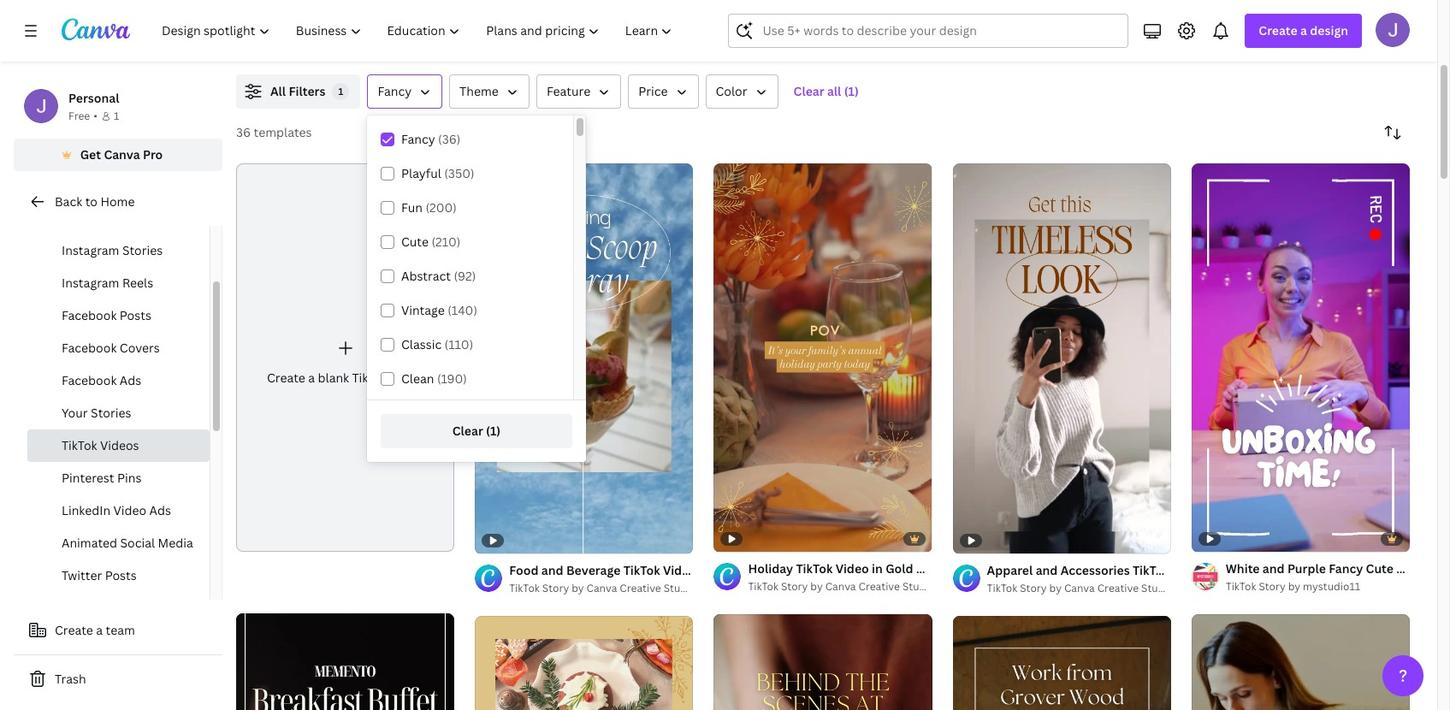 Task type: describe. For each thing, give the bounding box(es) containing it.
color
[[716, 83, 748, 99]]

filters
[[289, 83, 326, 99]]

cute inside white and purple fancy cute unboxing tiktok story by mystudio11
[[1367, 560, 1394, 577]]

covers
[[120, 340, 160, 356]]

classic (110)
[[401, 336, 473, 353]]

1 vertical spatial ads
[[149, 502, 171, 519]]

all filters
[[270, 83, 326, 99]]

1 horizontal spatial (1)
[[845, 83, 859, 99]]

your
[[62, 405, 88, 421]]

price button
[[628, 74, 699, 109]]

0 vertical spatial 1
[[339, 85, 344, 98]]

and
[[1263, 560, 1285, 577]]

(200)
[[426, 199, 457, 216]]

pinterest pins
[[62, 470, 142, 486]]

facebook for facebook posts
[[62, 307, 117, 324]]

clear (1) button
[[381, 414, 573, 449]]

clear all (1) button
[[785, 74, 868, 109]]

back to home
[[55, 193, 135, 210]]

(350)
[[444, 165, 475, 181]]

video inside holiday tiktok video in gold white vintage jazz style tiktok story by canva creative studio
[[836, 560, 869, 577]]

unboxing
[[1397, 560, 1451, 577]]

back
[[55, 193, 82, 210]]

all
[[270, 83, 286, 99]]

a for blank
[[308, 370, 315, 386]]

instagram stories
[[62, 242, 163, 258]]

facebook posts link
[[27, 300, 210, 332]]

get canva pro
[[80, 146, 163, 163]]

instagram reels link
[[27, 267, 210, 300]]

animated social media link
[[27, 527, 210, 560]]

a for design
[[1301, 22, 1308, 39]]

1 vertical spatial (1)
[[486, 423, 501, 439]]

instagram posts link
[[27, 202, 210, 235]]

tiktok story by canva creative studio for the leftmost tiktok story by canva creative studio link
[[509, 581, 696, 595]]

your stories
[[62, 405, 131, 421]]

playful (350)
[[401, 165, 475, 181]]

linkedin
[[62, 502, 111, 519]]

gold
[[886, 560, 914, 577]]

create for create a design
[[1259, 22, 1298, 39]]

linkedin video ads
[[62, 502, 171, 519]]

tiktok story by canva creative studio for the right tiktok story by canva creative studio link
[[987, 581, 1174, 595]]

creative for the right tiktok story by canva creative studio link
[[1098, 581, 1139, 595]]

•
[[94, 109, 98, 123]]

animated
[[62, 535, 117, 551]]

vintage inside holiday tiktok video in gold white vintage jazz style tiktok story by canva creative studio
[[954, 560, 998, 577]]

facebook for facebook covers
[[62, 340, 117, 356]]

story inside white and purple fancy cute unboxing tiktok story by mystudio11
[[1259, 579, 1286, 594]]

canva inside holiday tiktok video in gold white vintage jazz style tiktok story by canva creative studio
[[826, 579, 856, 594]]

to
[[85, 193, 98, 210]]

blank
[[318, 370, 349, 386]]

Sort by button
[[1376, 116, 1411, 150]]

36
[[236, 124, 251, 140]]

facebook posts
[[62, 307, 151, 324]]

twitter
[[62, 567, 102, 584]]

facebook ads link
[[27, 365, 210, 397]]

posts for twitter posts
[[105, 567, 137, 584]]

jacob simon image
[[1376, 13, 1411, 47]]

(36)
[[438, 131, 461, 147]]

abstract
[[401, 268, 451, 284]]

canva inside button
[[104, 146, 140, 163]]

trash link
[[14, 662, 223, 697]]

tiktok videos
[[62, 437, 139, 454]]

free •
[[68, 109, 98, 123]]

templates
[[254, 124, 312, 140]]

facebook for facebook ads
[[62, 372, 117, 389]]

create a blank tiktok video element
[[236, 163, 455, 552]]

Search search field
[[763, 15, 1118, 47]]

animated social media
[[62, 535, 193, 551]]

reels
[[122, 275, 153, 291]]

instagram for instagram posts
[[62, 210, 119, 226]]

(210)
[[432, 234, 461, 250]]

color button
[[706, 74, 779, 109]]

all
[[828, 83, 842, 99]]

cute (210)
[[401, 234, 461, 250]]

clear (1)
[[453, 423, 501, 439]]

mystudio11
[[1304, 579, 1361, 594]]

style
[[1028, 560, 1058, 577]]

instagram stories link
[[27, 235, 210, 267]]

fancy button
[[368, 74, 443, 109]]

twitter posts link
[[27, 560, 210, 592]]

by inside white and purple fancy cute unboxing tiktok story by mystudio11
[[1289, 579, 1301, 594]]

abstract (92)
[[401, 268, 476, 284]]

create a design
[[1259, 22, 1349, 39]]

0 horizontal spatial 1
[[114, 109, 119, 123]]

white inside holiday tiktok video in gold white vintage jazz style tiktok story by canva creative studio
[[917, 560, 951, 577]]

linkedin video ads link
[[27, 495, 210, 527]]

fancy (36)
[[401, 131, 461, 147]]

create for create a blank tiktok video
[[267, 370, 305, 386]]

create for create a team
[[55, 622, 93, 639]]

1 filter options selected element
[[332, 83, 350, 100]]

posts for instagram posts
[[122, 210, 154, 226]]

create a blank tiktok video link
[[236, 163, 455, 552]]

studio for the leftmost tiktok story by canva creative studio link
[[664, 581, 696, 595]]

media
[[158, 535, 193, 551]]

white and purple fancy cute unboxing link
[[1226, 560, 1451, 578]]

white inside white and purple fancy cute unboxing tiktok story by mystudio11
[[1226, 560, 1260, 577]]

instagram for instagram stories
[[62, 242, 119, 258]]

clean (190)
[[401, 371, 467, 387]]

tiktok story by mystudio11 link
[[1226, 578, 1411, 595]]

(92)
[[454, 268, 476, 284]]

personal
[[68, 90, 119, 106]]

facebook covers link
[[27, 332, 210, 365]]

stories for your stories
[[91, 405, 131, 421]]

36 templates
[[236, 124, 312, 140]]



Task type: locate. For each thing, give the bounding box(es) containing it.
holiday tiktok video in gold white vintage jazz style tiktok story by canva creative studio
[[748, 560, 1058, 594]]

fancy for fancy (36)
[[401, 131, 435, 147]]

theme button
[[449, 74, 530, 109]]

2 white from the left
[[1226, 560, 1260, 577]]

home
[[100, 193, 135, 210]]

pinterest pins link
[[27, 462, 210, 495]]

fancy inside white and purple fancy cute unboxing tiktok story by mystudio11
[[1329, 560, 1364, 577]]

a left design
[[1301, 22, 1308, 39]]

0 vertical spatial video
[[391, 370, 424, 386]]

canva
[[104, 146, 140, 163], [826, 579, 856, 594], [587, 581, 617, 595], [1065, 581, 1095, 595]]

1 vertical spatial create
[[267, 370, 305, 386]]

2 vertical spatial posts
[[105, 567, 137, 584]]

create left design
[[1259, 22, 1298, 39]]

a for team
[[96, 622, 103, 639]]

1 horizontal spatial a
[[308, 370, 315, 386]]

fancy right the 1 filter options selected element
[[378, 83, 412, 99]]

holiday tiktok video in gold white vintage jazz style link
[[748, 560, 1058, 578]]

create a blank tiktok video
[[267, 370, 424, 386]]

fancy up 'mystudio11'
[[1329, 560, 1364, 577]]

white left and
[[1226, 560, 1260, 577]]

0 vertical spatial facebook
[[62, 307, 117, 324]]

2 vertical spatial fancy
[[1329, 560, 1364, 577]]

2 horizontal spatial a
[[1301, 22, 1308, 39]]

create inside button
[[55, 622, 93, 639]]

back to home link
[[14, 185, 223, 219]]

2 tiktok story by canva creative studio from the left
[[987, 581, 1174, 595]]

jazz
[[1000, 560, 1026, 577]]

2 horizontal spatial tiktok story by canva creative studio link
[[987, 580, 1174, 597]]

trash
[[55, 671, 86, 687]]

facebook
[[62, 307, 117, 324], [62, 340, 117, 356], [62, 372, 117, 389]]

your stories link
[[27, 397, 210, 430]]

1 horizontal spatial tiktok story by canva creative studio link
[[748, 578, 935, 595]]

vintage left jazz
[[954, 560, 998, 577]]

cute left (210) on the top of the page
[[401, 234, 429, 250]]

1 horizontal spatial tiktok story by canva creative studio
[[987, 581, 1174, 595]]

in
[[872, 560, 883, 577]]

(140)
[[448, 302, 478, 318]]

pinterest
[[62, 470, 114, 486]]

0 vertical spatial ads
[[120, 372, 141, 389]]

by inside holiday tiktok video in gold white vintage jazz style tiktok story by canva creative studio
[[811, 579, 823, 594]]

1 right •
[[114, 109, 119, 123]]

1 vertical spatial a
[[308, 370, 315, 386]]

None search field
[[729, 14, 1129, 48]]

1 white from the left
[[917, 560, 951, 577]]

0 horizontal spatial a
[[96, 622, 103, 639]]

ads
[[120, 372, 141, 389], [149, 502, 171, 519]]

creative inside holiday tiktok video in gold white vintage jazz style tiktok story by canva creative studio
[[859, 579, 900, 594]]

create inside dropdown button
[[1259, 22, 1298, 39]]

white
[[917, 560, 951, 577], [1226, 560, 1260, 577]]

1 vertical spatial video
[[113, 502, 147, 519]]

design
[[1311, 22, 1349, 39]]

ads up media
[[149, 502, 171, 519]]

clear for clear (1)
[[453, 423, 483, 439]]

creative for the leftmost tiktok story by canva creative studio link
[[620, 581, 661, 595]]

2 vertical spatial instagram
[[62, 275, 119, 291]]

team
[[106, 622, 135, 639]]

1 vertical spatial 1
[[114, 109, 119, 123]]

tiktok video templates image
[[1045, 0, 1411, 54]]

1 horizontal spatial vintage
[[954, 560, 998, 577]]

fun
[[401, 199, 423, 216]]

0 vertical spatial instagram
[[62, 210, 119, 226]]

0 vertical spatial create
[[1259, 22, 1298, 39]]

3 instagram from the top
[[62, 275, 119, 291]]

a
[[1301, 22, 1308, 39], [308, 370, 315, 386], [96, 622, 103, 639]]

instagram reels
[[62, 275, 153, 291]]

a inside dropdown button
[[1301, 22, 1308, 39]]

1 vertical spatial cute
[[1367, 560, 1394, 577]]

0 horizontal spatial video
[[113, 502, 147, 519]]

tiktok
[[352, 370, 388, 386], [62, 437, 97, 454], [796, 560, 833, 577], [748, 579, 779, 594], [1226, 579, 1257, 594], [509, 581, 540, 595], [987, 581, 1018, 595]]

posts for facebook posts
[[120, 307, 151, 324]]

3 facebook from the top
[[62, 372, 117, 389]]

cute left unboxing
[[1367, 560, 1394, 577]]

1 horizontal spatial ads
[[149, 502, 171, 519]]

2 horizontal spatial studio
[[1142, 581, 1174, 595]]

2 horizontal spatial video
[[836, 560, 869, 577]]

fancy for fancy
[[378, 83, 412, 99]]

1 instagram from the top
[[62, 210, 119, 226]]

stories
[[122, 242, 163, 258], [91, 405, 131, 421]]

holiday
[[748, 560, 794, 577]]

1 horizontal spatial cute
[[1367, 560, 1394, 577]]

price
[[639, 83, 668, 99]]

video down classic
[[391, 370, 424, 386]]

0 vertical spatial clear
[[794, 83, 825, 99]]

0 horizontal spatial clear
[[453, 423, 483, 439]]

1 horizontal spatial clear
[[794, 83, 825, 99]]

facebook down the instagram reels
[[62, 307, 117, 324]]

0 horizontal spatial (1)
[[486, 423, 501, 439]]

theme
[[460, 83, 499, 99]]

0 horizontal spatial cute
[[401, 234, 429, 250]]

stories down facebook ads link
[[91, 405, 131, 421]]

create a design button
[[1246, 14, 1363, 48]]

get
[[80, 146, 101, 163]]

videos
[[100, 437, 139, 454]]

0 horizontal spatial create
[[55, 622, 93, 639]]

create left team
[[55, 622, 93, 639]]

1
[[339, 85, 344, 98], [114, 109, 119, 123]]

clear for clear all (1)
[[794, 83, 825, 99]]

ads down covers
[[120, 372, 141, 389]]

1 vertical spatial vintage
[[954, 560, 998, 577]]

instagram for instagram reels
[[62, 275, 119, 291]]

0 vertical spatial (1)
[[845, 83, 859, 99]]

twitter posts
[[62, 567, 137, 584]]

facebook covers
[[62, 340, 160, 356]]

create a team
[[55, 622, 135, 639]]

2 facebook from the top
[[62, 340, 117, 356]]

tiktok story by canva creative studio link
[[748, 578, 935, 595], [509, 580, 696, 597], [987, 580, 1174, 597]]

white right gold
[[917, 560, 951, 577]]

top level navigation element
[[151, 14, 688, 48]]

0 vertical spatial fancy
[[378, 83, 412, 99]]

social
[[120, 535, 155, 551]]

free
[[68, 109, 90, 123]]

1 vertical spatial instagram
[[62, 242, 119, 258]]

2 instagram from the top
[[62, 242, 119, 258]]

playful
[[401, 165, 442, 181]]

0 vertical spatial vintage
[[401, 302, 445, 318]]

a left team
[[96, 622, 103, 639]]

instagram
[[62, 210, 119, 226], [62, 242, 119, 258], [62, 275, 119, 291]]

facebook ads
[[62, 372, 141, 389]]

by
[[811, 579, 823, 594], [1289, 579, 1301, 594], [572, 581, 584, 595], [1050, 581, 1062, 595]]

stories up the reels
[[122, 242, 163, 258]]

1 vertical spatial facebook
[[62, 340, 117, 356]]

studio inside holiday tiktok video in gold white vintage jazz style tiktok story by canva creative studio
[[903, 579, 935, 594]]

0 horizontal spatial ads
[[120, 372, 141, 389]]

1 horizontal spatial white
[[1226, 560, 1260, 577]]

0 vertical spatial stories
[[122, 242, 163, 258]]

feature button
[[537, 74, 622, 109]]

a left blank
[[308, 370, 315, 386]]

vintage (140)
[[401, 302, 478, 318]]

2 vertical spatial video
[[836, 560, 869, 577]]

2 vertical spatial facebook
[[62, 372, 117, 389]]

2 vertical spatial a
[[96, 622, 103, 639]]

(1)
[[845, 83, 859, 99], [486, 423, 501, 439]]

create
[[1259, 22, 1298, 39], [267, 370, 305, 386], [55, 622, 93, 639]]

create a team button
[[14, 614, 223, 648]]

1 vertical spatial fancy
[[401, 131, 435, 147]]

posts down animated social media link on the bottom of page
[[105, 567, 137, 584]]

pro
[[143, 146, 163, 163]]

1 horizontal spatial creative
[[859, 579, 900, 594]]

purple
[[1288, 560, 1327, 577]]

1 facebook from the top
[[62, 307, 117, 324]]

tiktok inside white and purple fancy cute unboxing tiktok story by mystudio11
[[1226, 579, 1257, 594]]

1 horizontal spatial studio
[[903, 579, 935, 594]]

0 vertical spatial posts
[[122, 210, 154, 226]]

(190)
[[437, 371, 467, 387]]

create left blank
[[267, 370, 305, 386]]

classic
[[401, 336, 442, 353]]

1 horizontal spatial create
[[267, 370, 305, 386]]

facebook up your stories at the bottom left of page
[[62, 372, 117, 389]]

0 horizontal spatial studio
[[664, 581, 696, 595]]

fancy left (36)
[[401, 131, 435, 147]]

0 horizontal spatial white
[[917, 560, 951, 577]]

0 horizontal spatial tiktok story by canva creative studio link
[[509, 580, 696, 597]]

posts
[[122, 210, 154, 226], [120, 307, 151, 324], [105, 567, 137, 584]]

0 vertical spatial a
[[1301, 22, 1308, 39]]

a inside button
[[96, 622, 103, 639]]

feature
[[547, 83, 591, 99]]

white and purple fancy cute unboxing tiktok story by mystudio11
[[1226, 560, 1451, 594]]

video down pins
[[113, 502, 147, 519]]

0 horizontal spatial vintage
[[401, 302, 445, 318]]

posts down the reels
[[120, 307, 151, 324]]

instagram posts
[[62, 210, 154, 226]]

stories for instagram stories
[[122, 242, 163, 258]]

clear all (1)
[[794, 83, 859, 99]]

clear down (190) at the left bottom of the page
[[453, 423, 483, 439]]

clear left 'all'
[[794, 83, 825, 99]]

0 horizontal spatial creative
[[620, 581, 661, 595]]

facebook up facebook ads
[[62, 340, 117, 356]]

1 vertical spatial clear
[[453, 423, 483, 439]]

0 horizontal spatial tiktok story by canva creative studio
[[509, 581, 696, 595]]

1 right filters
[[339, 85, 344, 98]]

1 horizontal spatial 1
[[339, 85, 344, 98]]

2 horizontal spatial create
[[1259, 22, 1298, 39]]

clear
[[794, 83, 825, 99], [453, 423, 483, 439]]

story inside holiday tiktok video in gold white vintage jazz style tiktok story by canva creative studio
[[781, 579, 808, 594]]

1 tiktok story by canva creative studio from the left
[[509, 581, 696, 595]]

fancy inside button
[[378, 83, 412, 99]]

1 vertical spatial stories
[[91, 405, 131, 421]]

2 horizontal spatial creative
[[1098, 581, 1139, 595]]

studio for the right tiktok story by canva creative studio link
[[1142, 581, 1174, 595]]

vintage up classic
[[401, 302, 445, 318]]

1 vertical spatial posts
[[120, 307, 151, 324]]

2 vertical spatial create
[[55, 622, 93, 639]]

story
[[781, 579, 808, 594], [1259, 579, 1286, 594], [542, 581, 569, 595], [1020, 581, 1047, 595]]

0 vertical spatial cute
[[401, 234, 429, 250]]

posts up instagram stories link
[[122, 210, 154, 226]]

fun (200)
[[401, 199, 457, 216]]

video left in
[[836, 560, 869, 577]]

tiktok story by canva creative studio
[[509, 581, 696, 595], [987, 581, 1174, 595]]

1 horizontal spatial video
[[391, 370, 424, 386]]



Task type: vqa. For each thing, say whether or not it's contained in the screenshot.
Studio in the Holiday TikTok Video in Gold White Vintage Jazz Style TikTok Story by Canva Creative Studio
yes



